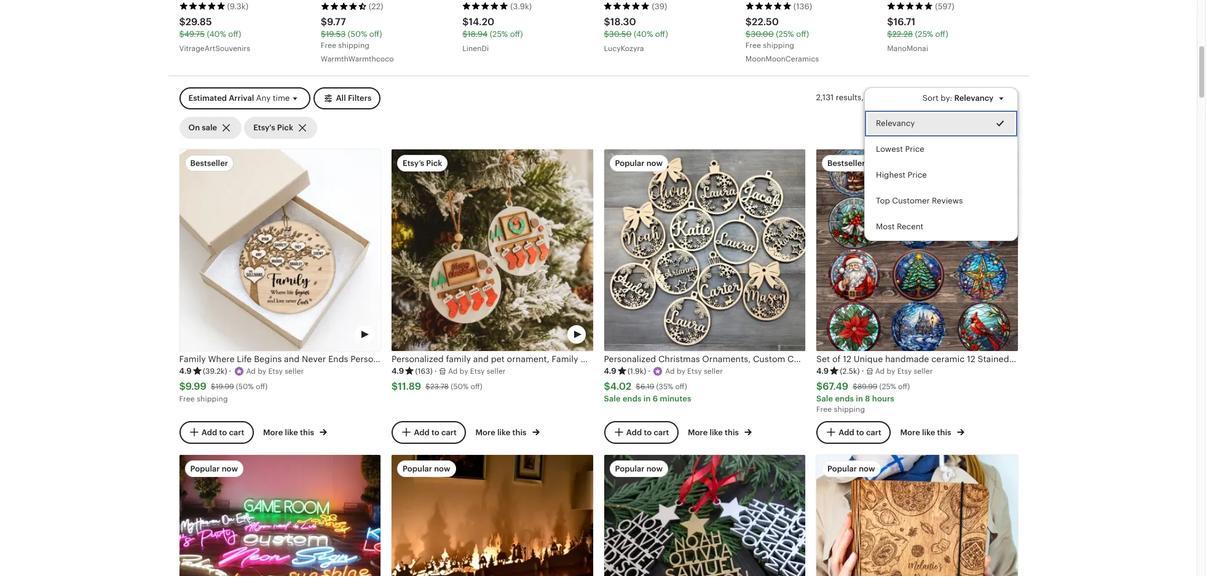 Task type: describe. For each thing, give the bounding box(es) containing it.
by for 4.02
[[677, 367, 686, 376]]

(50% for 9.77
[[348, 29, 367, 39]]

popular for personalized christmas ornaments, custom christmas tree decor, wood xmas decor, laser cut names, christmas bauble, gift tags, your logo
[[615, 159, 645, 168]]

personalized christmas ornaments, custom christmas tree decor, wood xmas decor, laser cut names, christmas bauble, gift tags, your logo image
[[604, 150, 806, 351]]

customer
[[892, 196, 930, 205]]

results,
[[836, 93, 864, 102]]

4.02
[[610, 381, 632, 392]]

popular now for family christmas ornament - personalized ornament with names - christmas tree ornament image
[[615, 464, 663, 473]]

18.94
[[468, 29, 488, 39]]

vitrageartsouvenirs
[[179, 44, 250, 53]]

more like this for 4.02
[[688, 428, 741, 437]]

all filters button
[[314, 87, 381, 109]]

linendi
[[463, 44, 489, 53]]

with
[[865, 93, 882, 102]]

top customer reviews link
[[865, 188, 1017, 214]]

popular now for personalized christmas ornaments, custom christmas tree decor, wood xmas decor, laser cut names, christmas bauble, gift tags, your logo
[[615, 159, 663, 168]]

product video element for 'personalized wooden recipe book binder custom journal cookbook notebook valentine's day bridal shower gift daughter  birthday gift gift moms' image
[[817, 455, 1018, 576]]

warmthwarmthcoco
[[321, 54, 394, 63]]

(35%
[[656, 382, 674, 391]]

shipping for 22.50
[[763, 41, 795, 50]]

4.5 out of 5 stars image
[[321, 2, 367, 11]]

to for 9.99
[[219, 428, 227, 437]]

$ up 30.50
[[604, 16, 610, 28]]

to for 4.02
[[644, 428, 652, 437]]

18.30
[[610, 16, 636, 28]]

· for 4.02
[[648, 367, 651, 376]]

a for 11.89
[[448, 367, 453, 376]]

16.71
[[894, 16, 916, 28]]

$ inside $ 11.89 $ 23.78 (50% off)
[[426, 382, 430, 391]]

etsy for 67.49
[[898, 367, 912, 376]]

5 out of 5 stars image for 16.71
[[887, 2, 934, 11]]

personalized wooden recipe book binder custom journal cookbook notebook valentine's day bridal shower gift daughter  birthday gift gift moms image
[[817, 455, 1018, 576]]

(9.3k)
[[227, 2, 248, 11]]

off) for 9.77
[[369, 29, 382, 39]]

shipping for 9.99
[[197, 395, 228, 403]]

1 vertical spatial relevancy
[[876, 118, 915, 127]]

30.50
[[609, 29, 632, 39]]

4.9 for 9.99
[[179, 367, 192, 376]]

etsy for 9.99
[[268, 367, 283, 376]]

$ left 6.19
[[604, 381, 610, 392]]

(25% for 16.71
[[915, 29, 934, 39]]

off) for 22.50
[[796, 29, 809, 39]]

all
[[336, 93, 346, 103]]

personalized family and pet ornament, family christmas ornament, personalized christmas family ornament, 2023 ornament. image
[[392, 150, 593, 351]]

6.19
[[641, 382, 654, 391]]

estimated
[[188, 93, 227, 103]]

like for 11.89
[[497, 428, 511, 437]]

9.77
[[327, 16, 346, 28]]

most recent
[[876, 222, 924, 231]]

product video element for "personalized family and pet ornament, family christmas ornament, personalized christmas family ornament, 2023 ornament." image
[[392, 150, 593, 351]]

pick for etsy's pick
[[426, 159, 442, 168]]

89.99
[[858, 382, 878, 391]]

ads
[[884, 93, 898, 102]]

this for 67.49
[[937, 428, 952, 437]]

minutes
[[660, 394, 692, 403]]

free for 9.77
[[321, 41, 336, 50]]

$ up 18.94
[[463, 16, 469, 28]]

family christmas ornament - personalized ornament with names - christmas tree ornament image
[[604, 455, 806, 576]]

sort by: relevancy
[[923, 93, 994, 102]]

sale
[[202, 123, 217, 132]]

5 out of 5 stars image for 14.20
[[463, 2, 509, 11]]

(50% for 11.89
[[451, 382, 469, 391]]

(39)
[[652, 2, 667, 11]]

$ down (39.2k)
[[211, 382, 216, 391]]

$ 14.20 $ 18.94 (25% off) linendi
[[463, 16, 523, 53]]

a for 67.49
[[875, 367, 881, 376]]

all filters
[[336, 93, 372, 103]]

(25% for 67.49
[[880, 382, 896, 391]]

top customer reviews
[[876, 196, 963, 205]]

add to cart button for 9.99
[[179, 421, 254, 444]]

highest price
[[876, 170, 927, 179]]

9.99
[[185, 381, 207, 392]]

$ down 4.5 out of 5 stars image
[[321, 29, 326, 39]]

etsy's pick
[[253, 123, 293, 132]]

$ left 89.99
[[817, 381, 823, 392]]

$ down (2.5k)
[[853, 382, 858, 391]]

sort
[[923, 93, 939, 102]]

(40% for 29.85
[[207, 29, 226, 39]]

$ 18.30 $ 30.50 (40% off) lucykozyra
[[604, 16, 668, 53]]

arrival
[[229, 93, 254, 103]]

$ left '19.99' at the left of the page
[[179, 381, 185, 392]]

product video element for family where life begins and never ends personalized 3 inch ceramic christmas ornament with gift box image
[[179, 150, 381, 351]]

(50% for 9.99
[[236, 382, 254, 391]]

like for 4.02
[[710, 428, 723, 437]]

$ up 19.53 at the left of the page
[[321, 16, 327, 28]]

67.49
[[823, 381, 849, 392]]

d for 9.99
[[251, 367, 256, 376]]

$ 4.02 $ 6.19 (35% off) sale ends in 6 minutes
[[604, 381, 692, 403]]

more for 9.99
[[263, 428, 283, 437]]

3 popular now link from the left
[[604, 455, 806, 576]]

reviews
[[932, 196, 963, 205]]

menu containing relevancy
[[864, 87, 1018, 240]]

$ up manomonai
[[887, 29, 893, 39]]

family where life begins and never ends personalized 3 inch ceramic christmas ornament with gift box image
[[179, 150, 381, 351]]

(40% for 18.30
[[634, 29, 653, 39]]

more like this for 9.99
[[263, 428, 316, 437]]

free for 22.50
[[746, 41, 761, 50]]

free for 9.99
[[179, 395, 195, 403]]

$ 67.49 $ 89.99 (25% off) sale ends in 8 hours free shipping
[[817, 381, 910, 414]]

5 out of 5 stars image for 18.30
[[604, 2, 650, 11]]

add to cart button for 4.02
[[604, 421, 678, 444]]

like for 67.49
[[922, 428, 936, 437]]

(163)
[[415, 367, 433, 376]]

$ 9.77 $ 19.53 (50% off) free shipping warmthwarmthcoco
[[321, 16, 394, 63]]

30.00
[[751, 29, 774, 39]]

manomonai
[[887, 44, 928, 53]]

off) for 4.02
[[675, 382, 687, 391]]

lowest
[[876, 144, 903, 153]]

19.99
[[216, 382, 234, 391]]

in for 67.49
[[856, 394, 863, 403]]

2 this from the left
[[513, 428, 527, 437]]

etsy's
[[253, 123, 275, 132]]

49.75
[[184, 29, 205, 39]]

add for 9.99
[[201, 428, 217, 437]]

lowest price link
[[865, 136, 1017, 162]]

now for christmas village mantel garland christmas light decorations nativity set nutcracker fireplace decor christmas gift wooden decor image
[[434, 464, 450, 473]]

this for 4.02
[[725, 428, 739, 437]]

set of 12 unique handmade ceramic 12 stained glass look christmas ornaments, christmas 2023 ornament, christmas decoration,holiday gift idea image
[[817, 150, 1018, 351]]

add to cart for 4.02
[[626, 428, 669, 437]]

(22)
[[369, 2, 383, 11]]

seller for 9.99
[[285, 367, 304, 376]]

now for family christmas ornament - personalized ornament with names - christmas tree ornament image
[[647, 464, 663, 473]]

more like this for 11.89
[[476, 428, 529, 437]]

this for 9.99
[[300, 428, 314, 437]]

by for 11.89
[[460, 367, 468, 376]]

add for 11.89
[[414, 428, 430, 437]]

4 popular now link from the left
[[817, 455, 1018, 576]]

29.85
[[186, 16, 212, 28]]

by for 9.99
[[258, 367, 266, 376]]

8
[[865, 394, 870, 403]]

19.53
[[326, 29, 346, 39]]

off) for 11.89
[[471, 382, 483, 391]]



Task type: vqa. For each thing, say whether or not it's contained in the screenshot.


Task type: locate. For each thing, give the bounding box(es) containing it.
in for 4.02
[[644, 394, 651, 403]]

1 horizontal spatial pick
[[426, 159, 442, 168]]

add for 67.49
[[839, 428, 855, 437]]

2 bestseller from the left
[[828, 159, 866, 168]]

(39.2k)
[[203, 367, 227, 376]]

off) down (136)
[[796, 29, 809, 39]]

off) right the '23.78'
[[471, 382, 483, 391]]

add to cart for 11.89
[[414, 428, 457, 437]]

in left 6
[[644, 394, 651, 403]]

4 more like this link from the left
[[901, 426, 965, 439]]

1 5 out of 5 stars image from the left
[[179, 2, 225, 11]]

(25% down 14.20
[[490, 29, 508, 39]]

add to cart button down $ 11.89 $ 23.78 (50% off)
[[392, 421, 466, 444]]

to for 11.89
[[432, 428, 440, 437]]

1 horizontal spatial sale
[[817, 394, 833, 403]]

$ up the '22.28'
[[887, 16, 894, 28]]

a up "(35%"
[[665, 367, 671, 376]]

(50%
[[348, 29, 367, 39], [236, 382, 254, 391], [451, 382, 469, 391]]

by up $ 11.89 $ 23.78 (50% off)
[[460, 367, 468, 376]]

2 to from the left
[[432, 428, 440, 437]]

off) for 9.99
[[256, 382, 268, 391]]

off)
[[228, 29, 241, 39], [369, 29, 382, 39], [510, 29, 523, 39], [655, 29, 668, 39], [796, 29, 809, 39], [936, 29, 949, 39], [256, 382, 268, 391], [471, 382, 483, 391], [675, 382, 687, 391], [898, 382, 910, 391]]

shipping down '19.99' at the left of the page
[[197, 395, 228, 403]]

a d by etsy seller
[[246, 367, 304, 376], [448, 367, 506, 376], [665, 367, 723, 376], [875, 367, 933, 376]]

seller for 11.89
[[487, 367, 506, 376]]

menu
[[864, 87, 1018, 240]]

0 horizontal spatial sale
[[604, 394, 621, 403]]

4 add from the left
[[839, 428, 855, 437]]

cart down 8
[[866, 428, 882, 437]]

4 a d by etsy seller from the left
[[875, 367, 933, 376]]

4 like from the left
[[922, 428, 936, 437]]

1 add to cart button from the left
[[179, 421, 254, 444]]

relevancy link
[[865, 110, 1017, 136]]

off) up vitrageartsouvenirs
[[228, 29, 241, 39]]

add down $ 9.99 $ 19.99 (50% off) free shipping
[[201, 428, 217, 437]]

cart for 67.49
[[866, 428, 882, 437]]

estimated arrival any time
[[188, 93, 290, 103]]

$ up linendi
[[463, 29, 468, 39]]

to down "$ 4.02 $ 6.19 (35% off) sale ends in 6 minutes" on the bottom of page
[[644, 428, 652, 437]]

pick
[[277, 123, 293, 132], [426, 159, 442, 168]]

ends down 67.49
[[835, 394, 854, 403]]

free down 30.00
[[746, 41, 761, 50]]

by:
[[941, 93, 953, 102]]

4 add to cart from the left
[[839, 428, 882, 437]]

a up 89.99
[[875, 367, 881, 376]]

4 by from the left
[[887, 367, 896, 376]]

add to cart
[[201, 428, 244, 437], [414, 428, 457, 437], [626, 428, 669, 437], [839, 428, 882, 437]]

(25% right 30.00
[[776, 29, 794, 39]]

shipping down 67.49
[[834, 405, 865, 414]]

shipping inside '$ 67.49 $ 89.99 (25% off) sale ends in 8 hours free shipping'
[[834, 405, 865, 414]]

to for 67.49
[[857, 428, 864, 437]]

2 etsy from the left
[[470, 367, 485, 376]]

(1.9k)
[[628, 367, 646, 376]]

etsy right (39.2k)
[[268, 367, 283, 376]]

(40% right 30.50
[[634, 29, 653, 39]]

lucykozyra
[[604, 44, 644, 53]]

3 cart from the left
[[654, 428, 669, 437]]

4.9 up 9.99
[[179, 367, 192, 376]]

3 add to cart from the left
[[626, 428, 669, 437]]

more like this for 67.49
[[901, 428, 953, 437]]

to
[[219, 428, 227, 437], [432, 428, 440, 437], [644, 428, 652, 437], [857, 428, 864, 437]]

2 add to cart button from the left
[[392, 421, 466, 444]]

1 vertical spatial price
[[908, 170, 927, 179]]

shipping inside $ 9.77 $ 19.53 (50% off) free shipping warmthwarmthcoco
[[338, 41, 370, 50]]

(50% right 19.53 at the left of the page
[[348, 29, 367, 39]]

etsy up minutes
[[688, 367, 702, 376]]

4 more from the left
[[901, 428, 920, 437]]

$ 16.71 $ 22.28 (25% off) manomonai
[[887, 16, 949, 53]]

4 add to cart button from the left
[[817, 421, 891, 444]]

· for 9.99
[[229, 367, 232, 376]]

cart for 11.89
[[441, 428, 457, 437]]

2 a from the left
[[448, 367, 453, 376]]

price for highest price
[[908, 170, 927, 179]]

$ down (163)
[[426, 382, 430, 391]]

3 etsy from the left
[[688, 367, 702, 376]]

add to cart button
[[179, 421, 254, 444], [392, 421, 466, 444], [604, 421, 678, 444], [817, 421, 891, 444]]

3 4.9 from the left
[[604, 367, 617, 376]]

1 cart from the left
[[229, 428, 244, 437]]

(40%
[[207, 29, 226, 39], [634, 29, 653, 39]]

cart for 9.99
[[229, 428, 244, 437]]

2 seller from the left
[[487, 367, 506, 376]]

a d by etsy seller up $ 9.99 $ 19.99 (50% off) free shipping
[[246, 367, 304, 376]]

more like this link for 67.49
[[901, 426, 965, 439]]

shipping inside $ 9.99 $ 19.99 (50% off) free shipping
[[197, 395, 228, 403]]

22.28
[[893, 29, 913, 39]]

0 vertical spatial price
[[905, 144, 924, 153]]

add down "$ 4.02 $ 6.19 (35% off) sale ends in 6 minutes" on the bottom of page
[[626, 428, 642, 437]]

cart down $ 9.99 $ 19.99 (50% off) free shipping
[[229, 428, 244, 437]]

(25% right the '22.28'
[[915, 29, 934, 39]]

(40% up vitrageartsouvenirs
[[207, 29, 226, 39]]

most recent link
[[865, 214, 1017, 240]]

5 5 out of 5 stars image from the left
[[887, 2, 934, 11]]

sale inside '$ 67.49 $ 89.99 (25% off) sale ends in 8 hours free shipping'
[[817, 394, 833, 403]]

$ up 49.75
[[179, 16, 186, 28]]

sale down 4.02 at the bottom of page
[[604, 394, 621, 403]]

popular now for christmas village mantel garland christmas light decorations nativity set nutcracker fireplace decor christmas gift wooden decor image
[[403, 464, 450, 473]]

by for 67.49
[[887, 367, 896, 376]]

ends inside '$ 67.49 $ 89.99 (25% off) sale ends in 8 hours free shipping'
[[835, 394, 854, 403]]

1 a d by etsy seller from the left
[[246, 367, 304, 376]]

1 4.9 from the left
[[179, 367, 192, 376]]

3 add from the left
[[626, 428, 642, 437]]

5 out of 5 stars image up 29.85
[[179, 2, 225, 11]]

a d by etsy seller up the '23.78'
[[448, 367, 506, 376]]

6
[[653, 394, 658, 403]]

1 like from the left
[[285, 428, 298, 437]]

(50% inside $ 9.77 $ 19.53 (50% off) free shipping warmthwarmthcoco
[[348, 29, 367, 39]]

a d by etsy seller for 4.02
[[665, 367, 723, 376]]

1 more like this link from the left
[[263, 426, 327, 439]]

off) inside '$ 67.49 $ 89.99 (25% off) sale ends in 8 hours free shipping'
[[898, 382, 910, 391]]

like
[[285, 428, 298, 437], [497, 428, 511, 437], [710, 428, 723, 437], [922, 428, 936, 437]]

3 more from the left
[[688, 428, 708, 437]]

1 in from the left
[[644, 394, 651, 403]]

$ up vitrageartsouvenirs
[[179, 29, 184, 39]]

more like this link for 4.02
[[688, 426, 752, 439]]

off) inside "$ 4.02 $ 6.19 (35% off) sale ends in 6 minutes"
[[675, 382, 687, 391]]

more for 11.89
[[476, 428, 495, 437]]

shipping for 9.77
[[338, 41, 370, 50]]

$ left the '23.78'
[[392, 381, 398, 392]]

price right lowest
[[905, 144, 924, 153]]

4 this from the left
[[937, 428, 952, 437]]

22.50
[[752, 16, 779, 28]]

(25%
[[490, 29, 508, 39], [776, 29, 794, 39], [915, 29, 934, 39], [880, 382, 896, 391]]

add
[[201, 428, 217, 437], [414, 428, 430, 437], [626, 428, 642, 437], [839, 428, 855, 437]]

5 out of 5 stars image up 14.20
[[463, 2, 509, 11]]

5 out of 5 stars image
[[179, 2, 225, 11], [463, 2, 509, 11], [604, 2, 650, 11], [746, 2, 792, 11], [887, 2, 934, 11]]

more for 67.49
[[901, 428, 920, 437]]

1 horizontal spatial bestseller
[[828, 159, 866, 168]]

2,131 results, with ads
[[816, 93, 898, 102]]

1 add to cart from the left
[[201, 428, 244, 437]]

etsy's
[[403, 159, 424, 168]]

etsy's pick link
[[244, 117, 317, 139]]

$ up lucykozyra
[[604, 29, 609, 39]]

2 more like this link from the left
[[476, 426, 540, 439]]

$ 9.99 $ 19.99 (50% off) free shipping
[[179, 381, 268, 403]]

add to cart button for 67.49
[[817, 421, 891, 444]]

pick right etsy's
[[277, 123, 293, 132]]

1 seller from the left
[[285, 367, 304, 376]]

christmas village mantel garland christmas light decorations nativity set nutcracker fireplace decor christmas gift wooden decor image
[[392, 455, 593, 576]]

add to cart down 8
[[839, 428, 882, 437]]

off) right 89.99
[[898, 382, 910, 391]]

price inside lowest price link
[[905, 144, 924, 153]]

4 5 out of 5 stars image from the left
[[746, 2, 792, 11]]

any
[[256, 93, 271, 103]]

free inside $ 9.77 $ 19.53 (50% off) free shipping warmthwarmthcoco
[[321, 41, 336, 50]]

4.9 up 11.89
[[392, 367, 404, 376]]

2 sale from the left
[[817, 394, 833, 403]]

product video element for custom neon sign | neon sign | wedding signs | name neon sign | led neon light sign | wedding bridesmaid gifts | wall decor | home decor image at the bottom left of the page
[[179, 455, 381, 576]]

more like this link
[[263, 426, 327, 439], [476, 426, 540, 439], [688, 426, 752, 439], [901, 426, 965, 439]]

sale for 67.49
[[817, 394, 833, 403]]

highest
[[876, 170, 906, 179]]

shipping inside $ 22.50 $ 30.00 (25% off) free shipping moonmoonceramics
[[763, 41, 795, 50]]

1 a from the left
[[246, 367, 251, 376]]

$ down (1.9k)
[[636, 382, 641, 391]]

2 cart from the left
[[441, 428, 457, 437]]

2 · from the left
[[435, 367, 437, 376]]

1 (40% from the left
[[207, 29, 226, 39]]

2 add to cart from the left
[[414, 428, 457, 437]]

add to cart button down 6
[[604, 421, 678, 444]]

cart for 4.02
[[654, 428, 669, 437]]

a d by etsy seller up hours
[[875, 367, 933, 376]]

etsy up '$ 67.49 $ 89.99 (25% off) sale ends in 8 hours free shipping'
[[898, 367, 912, 376]]

(25% for 14.20
[[490, 29, 508, 39]]

free inside $ 9.99 $ 19.99 (50% off) free shipping
[[179, 395, 195, 403]]

(50% inside $ 11.89 $ 23.78 (50% off)
[[451, 382, 469, 391]]

off) inside $ 22.50 $ 30.00 (25% off) free shipping moonmoonceramics
[[796, 29, 809, 39]]

free inside $ 22.50 $ 30.00 (25% off) free shipping moonmoonceramics
[[746, 41, 761, 50]]

a d by etsy seller for 11.89
[[448, 367, 506, 376]]

1 more from the left
[[263, 428, 283, 437]]

add to cart button for 11.89
[[392, 421, 466, 444]]

sale inside "$ 4.02 $ 6.19 (35% off) sale ends in 6 minutes"
[[604, 394, 621, 403]]

2 like from the left
[[497, 428, 511, 437]]

3 more like this link from the left
[[688, 426, 752, 439]]

lowest price
[[876, 144, 924, 153]]

2 more like this from the left
[[476, 428, 529, 437]]

cart down 6
[[654, 428, 669, 437]]

cart
[[229, 428, 244, 437], [441, 428, 457, 437], [654, 428, 669, 437], [866, 428, 882, 437]]

2 more from the left
[[476, 428, 495, 437]]

(2.5k)
[[840, 367, 860, 376]]

free inside '$ 67.49 $ 89.99 (25% off) sale ends in 8 hours free shipping'
[[817, 405, 832, 414]]

1 vertical spatial pick
[[426, 159, 442, 168]]

off) down (3.9k) at the left of page
[[510, 29, 523, 39]]

3 a from the left
[[665, 367, 671, 376]]

add to cart for 9.99
[[201, 428, 244, 437]]

a for 4.02
[[665, 367, 671, 376]]

5 out of 5 stars image up 18.30
[[604, 2, 650, 11]]

23.78
[[430, 382, 449, 391]]

off) inside '$ 29.85 $ 49.75 (40% off) vitrageartsouvenirs'
[[228, 29, 241, 39]]

more like this link for 9.99
[[263, 426, 327, 439]]

cart down the '23.78'
[[441, 428, 457, 437]]

in inside "$ 4.02 $ 6.19 (35% off) sale ends in 6 minutes"
[[644, 394, 651, 403]]

4 etsy from the left
[[898, 367, 912, 376]]

more
[[263, 428, 283, 437], [476, 428, 495, 437], [688, 428, 708, 437], [901, 428, 920, 437]]

d up hours
[[880, 367, 885, 376]]

off) for 18.30
[[655, 29, 668, 39]]

off) inside $ 11.89 $ 23.78 (50% off)
[[471, 382, 483, 391]]

to down $ 9.99 $ 19.99 (50% off) free shipping
[[219, 428, 227, 437]]

4.9 for 11.89
[[392, 367, 404, 376]]

5 out of 5 stars image for 22.50
[[746, 2, 792, 11]]

0 vertical spatial pick
[[277, 123, 293, 132]]

on
[[188, 123, 200, 132]]

1 horizontal spatial (40%
[[634, 29, 653, 39]]

time
[[273, 93, 290, 103]]

(136)
[[794, 2, 812, 11]]

off) inside $ 16.71 $ 22.28 (25% off) manomonai
[[936, 29, 949, 39]]

most
[[876, 222, 895, 231]]

1 by from the left
[[258, 367, 266, 376]]

add to cart down 6
[[626, 428, 669, 437]]

(25% up hours
[[880, 382, 896, 391]]

1 horizontal spatial relevancy
[[955, 93, 994, 102]]

off) inside $ 18.30 $ 30.50 (40% off) lucykozyra
[[655, 29, 668, 39]]

this
[[300, 428, 314, 437], [513, 428, 527, 437], [725, 428, 739, 437], [937, 428, 952, 437]]

$ 22.50 $ 30.00 (25% off) free shipping moonmoonceramics
[[746, 16, 819, 63]]

off) for 67.49
[[898, 382, 910, 391]]

top
[[876, 196, 890, 205]]

add to cart button down $ 9.99 $ 19.99 (50% off) free shipping
[[179, 421, 254, 444]]

a d by etsy seller for 9.99
[[246, 367, 304, 376]]

by up $ 9.99 $ 19.99 (50% off) free shipping
[[258, 367, 266, 376]]

1 horizontal spatial (50%
[[348, 29, 367, 39]]

(25% inside $ 22.50 $ 30.00 (25% off) free shipping moonmoonceramics
[[776, 29, 794, 39]]

popular for christmas village mantel garland christmas light decorations nativity set nutcracker fireplace decor christmas gift wooden decor image
[[403, 464, 432, 473]]

filters
[[348, 93, 372, 103]]

moonmoonceramics
[[746, 54, 819, 63]]

· for 11.89
[[435, 367, 437, 376]]

ends inside "$ 4.02 $ 6.19 (35% off) sale ends in 6 minutes"
[[623, 394, 642, 403]]

0 horizontal spatial ends
[[623, 394, 642, 403]]

$ up moonmoonceramics
[[746, 29, 751, 39]]

to down $ 11.89 $ 23.78 (50% off)
[[432, 428, 440, 437]]

seller for 4.02
[[704, 367, 723, 376]]

off) down '(39)'
[[655, 29, 668, 39]]

d for 67.49
[[880, 367, 885, 376]]

1 horizontal spatial in
[[856, 394, 863, 403]]

$ 11.89 $ 23.78 (50% off)
[[392, 381, 483, 392]]

shipping up moonmoonceramics
[[763, 41, 795, 50]]

1 sale from the left
[[604, 394, 621, 403]]

shipping
[[338, 41, 370, 50], [763, 41, 795, 50], [197, 395, 228, 403], [834, 405, 865, 414]]

3 · from the left
[[648, 367, 651, 376]]

3 a d by etsy seller from the left
[[665, 367, 723, 376]]

price for lowest price
[[905, 144, 924, 153]]

· right (39.2k)
[[229, 367, 232, 376]]

product video element
[[179, 150, 381, 351], [392, 150, 593, 351], [179, 455, 381, 576], [817, 455, 1018, 576]]

1 ends from the left
[[623, 394, 642, 403]]

0 horizontal spatial bestseller
[[190, 159, 228, 168]]

2,131
[[816, 93, 834, 102]]

11.89
[[398, 381, 421, 392]]

1 popular now link from the left
[[179, 455, 381, 576]]

hours
[[872, 394, 895, 403]]

(597)
[[935, 2, 955, 11]]

(25% for 22.50
[[776, 29, 794, 39]]

5 out of 5 stars image up 22.50
[[746, 2, 792, 11]]

0 vertical spatial relevancy
[[955, 93, 994, 102]]

3 d from the left
[[670, 367, 675, 376]]

highest price link
[[865, 162, 1017, 188]]

ends for 4.02
[[623, 394, 642, 403]]

off) up minutes
[[675, 382, 687, 391]]

2 4.9 from the left
[[392, 367, 404, 376]]

pick for etsy's pick
[[277, 123, 293, 132]]

add for 4.02
[[626, 428, 642, 437]]

etsy for 11.89
[[470, 367, 485, 376]]

· right (2.5k)
[[862, 367, 864, 376]]

seller for 67.49
[[914, 367, 933, 376]]

add down 11.89
[[414, 428, 430, 437]]

by
[[258, 367, 266, 376], [460, 367, 468, 376], [677, 367, 686, 376], [887, 367, 896, 376]]

in
[[644, 394, 651, 403], [856, 394, 863, 403]]

d up $ 9.99 $ 19.99 (50% off) free shipping
[[251, 367, 256, 376]]

3 seller from the left
[[704, 367, 723, 376]]

free
[[321, 41, 336, 50], [746, 41, 761, 50], [179, 395, 195, 403], [817, 405, 832, 414]]

a up $ 9.99 $ 19.99 (50% off) free shipping
[[246, 367, 251, 376]]

3 5 out of 5 stars image from the left
[[604, 2, 650, 11]]

off) inside $ 9.77 $ 19.53 (50% off) free shipping warmthwarmthcoco
[[369, 29, 382, 39]]

2 horizontal spatial (50%
[[451, 382, 469, 391]]

more for 4.02
[[688, 428, 708, 437]]

$ up 30.00
[[746, 16, 752, 28]]

2 popular now link from the left
[[392, 455, 593, 576]]

2 in from the left
[[856, 394, 863, 403]]

5 out of 5 stars image for 29.85
[[179, 2, 225, 11]]

2 (40% from the left
[[634, 29, 653, 39]]

a d by etsy seller for 67.49
[[875, 367, 933, 376]]

popular
[[615, 159, 645, 168], [190, 464, 220, 473], [403, 464, 432, 473], [615, 464, 645, 473], [828, 464, 857, 473]]

2 a d by etsy seller from the left
[[448, 367, 506, 376]]

d up $ 11.89 $ 23.78 (50% off)
[[453, 367, 458, 376]]

3 this from the left
[[725, 428, 739, 437]]

custom neon sign | neon sign | wedding signs | name neon sign | led neon light sign | wedding bridesmaid gifts | wall decor | home decor image
[[179, 455, 381, 576]]

in left 8
[[856, 394, 863, 403]]

4 4.9 from the left
[[817, 367, 829, 376]]

1 etsy from the left
[[268, 367, 283, 376]]

etsy up $ 11.89 $ 23.78 (50% off)
[[470, 367, 485, 376]]

add down '$ 67.49 $ 89.99 (25% off) sale ends in 8 hours free shipping'
[[839, 428, 855, 437]]

0 horizontal spatial relevancy
[[876, 118, 915, 127]]

2 by from the left
[[460, 367, 468, 376]]

off) down (22)
[[369, 29, 382, 39]]

0 horizontal spatial (40%
[[207, 29, 226, 39]]

(50% inside $ 9.99 $ 19.99 (50% off) free shipping
[[236, 382, 254, 391]]

relevancy right by:
[[955, 93, 994, 102]]

shipping up warmthwarmthcoco
[[338, 41, 370, 50]]

0 horizontal spatial pick
[[277, 123, 293, 132]]

3 like from the left
[[710, 428, 723, 437]]

4 seller from the left
[[914, 367, 933, 376]]

(25% inside $ 16.71 $ 22.28 (25% off) manomonai
[[915, 29, 934, 39]]

add to cart down $ 9.99 $ 19.99 (50% off) free shipping
[[201, 428, 244, 437]]

on sale link
[[179, 117, 241, 139]]

free down 9.99
[[179, 395, 195, 403]]

a d by etsy seller up minutes
[[665, 367, 723, 376]]

4 more like this from the left
[[901, 428, 953, 437]]

price up top customer reviews
[[908, 170, 927, 179]]

4.9 up 67.49
[[817, 367, 829, 376]]

popular now
[[615, 159, 663, 168], [190, 464, 238, 473], [403, 464, 450, 473], [615, 464, 663, 473], [828, 464, 875, 473]]

by up minutes
[[677, 367, 686, 376]]

(3.9k)
[[510, 2, 532, 11]]

1 this from the left
[[300, 428, 314, 437]]

a up the '23.78'
[[448, 367, 453, 376]]

off) for 16.71
[[936, 29, 949, 39]]

0 horizontal spatial in
[[644, 394, 651, 403]]

sale down 67.49
[[817, 394, 833, 403]]

4 d from the left
[[880, 367, 885, 376]]

add to cart for 67.49
[[839, 428, 882, 437]]

off) for 29.85
[[228, 29, 241, 39]]

off) inside $ 14.20 $ 18.94 (25% off) linendi
[[510, 29, 523, 39]]

in inside '$ 67.49 $ 89.99 (25% off) sale ends in 8 hours free shipping'
[[856, 394, 863, 403]]

2 add from the left
[[414, 428, 430, 437]]

ends
[[623, 394, 642, 403], [835, 394, 854, 403]]

3 to from the left
[[644, 428, 652, 437]]

$ 29.85 $ 49.75 (40% off) vitrageartsouvenirs
[[179, 16, 250, 53]]

off) right '19.99' at the left of the page
[[256, 382, 268, 391]]

4.9 for 67.49
[[817, 367, 829, 376]]

1 · from the left
[[229, 367, 232, 376]]

off) for 14.20
[[510, 29, 523, 39]]

1 to from the left
[[219, 428, 227, 437]]

2 ends from the left
[[835, 394, 854, 403]]

· right (1.9k)
[[648, 367, 651, 376]]

etsy's pick
[[403, 159, 442, 168]]

relevancy
[[955, 93, 994, 102], [876, 118, 915, 127]]

14.20
[[469, 16, 495, 28]]

(50% right '19.99' at the left of the page
[[236, 382, 254, 391]]

2 d from the left
[[453, 367, 458, 376]]

like for 9.99
[[285, 428, 298, 437]]

4 · from the left
[[862, 367, 864, 376]]

4 a from the left
[[875, 367, 881, 376]]

· right (163)
[[435, 367, 437, 376]]

(40% inside '$ 29.85 $ 49.75 (40% off) vitrageartsouvenirs'
[[207, 29, 226, 39]]

1 horizontal spatial ends
[[835, 394, 854, 403]]

· for 67.49
[[862, 367, 864, 376]]

now for personalized christmas ornaments, custom christmas tree decor, wood xmas decor, laser cut names, christmas bauble, gift tags, your logo
[[647, 159, 663, 168]]

3 by from the left
[[677, 367, 686, 376]]

2 5 out of 5 stars image from the left
[[463, 2, 509, 11]]

(40% inside $ 18.30 $ 30.50 (40% off) lucykozyra
[[634, 29, 653, 39]]

1 bestseller from the left
[[190, 159, 228, 168]]

4 to from the left
[[857, 428, 864, 437]]

add to cart button down '$ 67.49 $ 89.99 (25% off) sale ends in 8 hours free shipping'
[[817, 421, 891, 444]]

(25% inside '$ 67.49 $ 89.99 (25% off) sale ends in 8 hours free shipping'
[[880, 382, 896, 391]]

3 add to cart button from the left
[[604, 421, 678, 444]]

add to cart down $ 11.89 $ 23.78 (50% off)
[[414, 428, 457, 437]]

d
[[251, 367, 256, 376], [453, 367, 458, 376], [670, 367, 675, 376], [880, 367, 885, 376]]

4.9 up 4.02 at the bottom of page
[[604, 367, 617, 376]]

d for 11.89
[[453, 367, 458, 376]]

d up "(35%"
[[670, 367, 675, 376]]

1 add from the left
[[201, 428, 217, 437]]

1 d from the left
[[251, 367, 256, 376]]

popular now link
[[179, 455, 381, 576], [392, 455, 593, 576], [604, 455, 806, 576], [817, 455, 1018, 576]]

0 horizontal spatial (50%
[[236, 382, 254, 391]]

price inside highest price link
[[908, 170, 927, 179]]

free down 19.53 at the left of the page
[[321, 41, 336, 50]]

recent
[[897, 222, 924, 231]]

3 more like this from the left
[[688, 428, 741, 437]]

off) inside $ 9.99 $ 19.99 (50% off) free shipping
[[256, 382, 268, 391]]

(25% inside $ 14.20 $ 18.94 (25% off) linendi
[[490, 29, 508, 39]]

on sale
[[188, 123, 217, 132]]

4 cart from the left
[[866, 428, 882, 437]]

1 more like this from the left
[[263, 428, 316, 437]]



